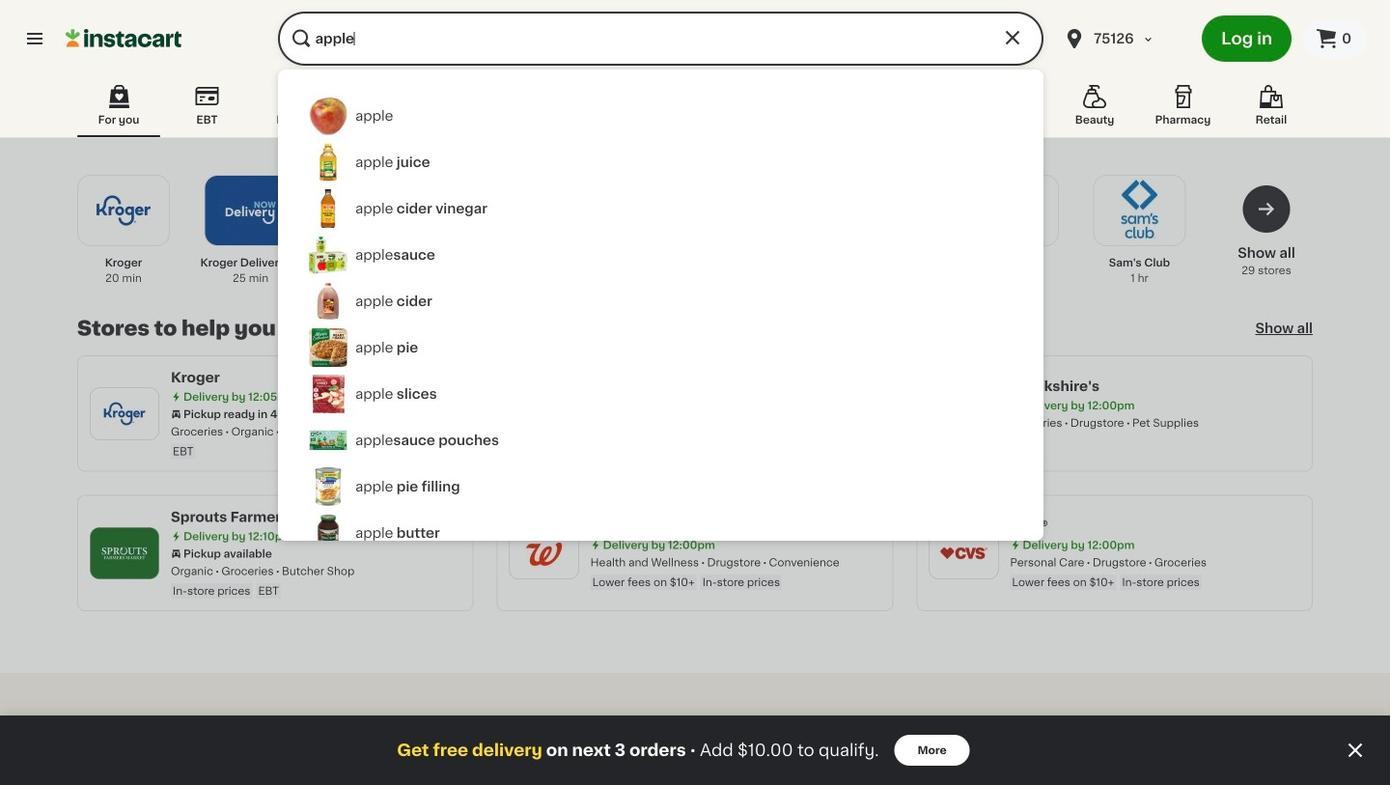 Task type: describe. For each thing, give the bounding box(es) containing it.
treatment tracker modal dialog
[[0, 716, 1391, 785]]



Task type: locate. For each thing, give the bounding box(es) containing it.
shop categories tab list
[[77, 81, 1314, 137]]

none search field inside search products, stores, and recipes element
[[278, 12, 1044, 66]]

search list box
[[294, 93, 1029, 564]]

tab panel
[[68, 169, 1323, 611]]

Search field
[[278, 12, 1044, 66]]

instacart image
[[66, 27, 182, 50]]

None search field
[[278, 12, 1044, 66]]

search products, stores, and recipes element
[[0, 12, 1391, 785]]



Task type: vqa. For each thing, say whether or not it's contained in the screenshot.
Search Field
yes



